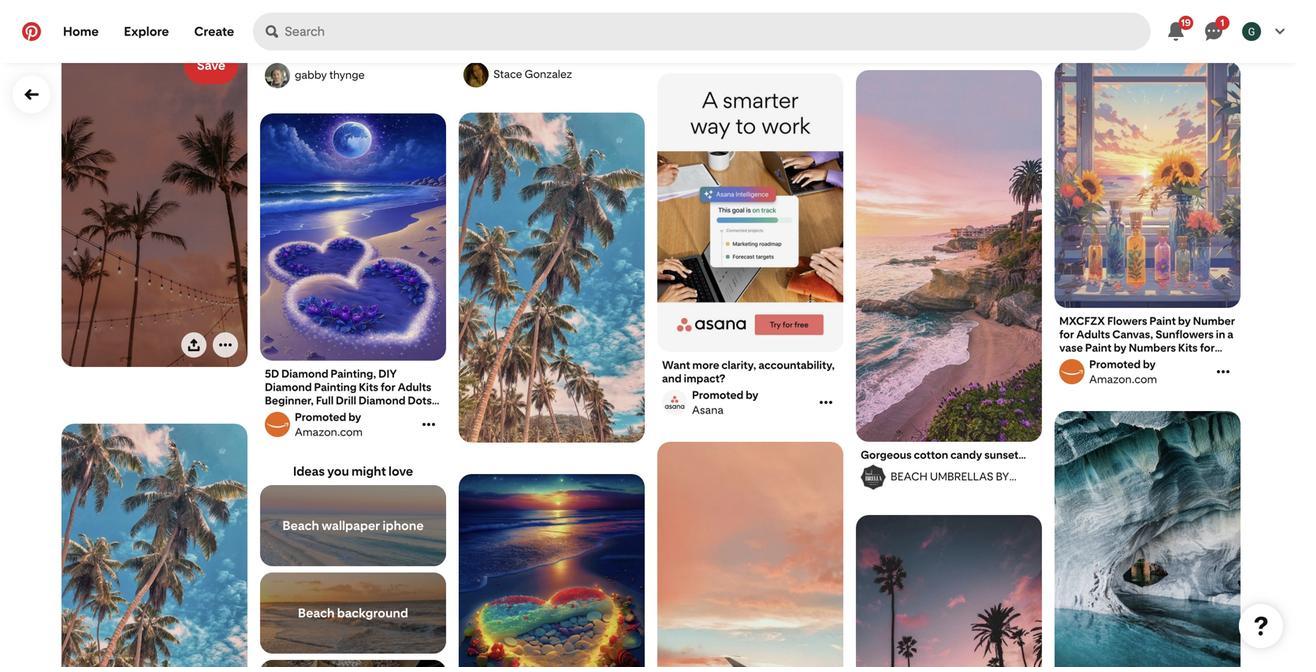 Task type: describe. For each thing, give the bounding box(es) containing it.
you
[[327, 464, 349, 479]]

prices may vary. 【5d diamond painting kits for adults】each sunset beach diamond painting comes with all tools in need. following tools are included: 1*hd painting canvas, 1*diamond pen, 1*cube diamond tray, 1*red glue clay (2cm *4cm), 1*pen grip, 10*plastic bags for putting diamonds, and enough colorful round diamonds. for each kit we'll provide 20% diamond more than need. 【have more fun】 diy heart beach diamond art is a good choice not only for family time, but also for party time with friends image
[[459, 475, 645, 668]]

summer
[[464, 46, 507, 59]]

stace gonzalez
[[494, 67, 572, 81]]

1 button
[[1195, 13, 1233, 50]]

beach wallpaper iphone
[[283, 519, 424, 534]]

amazon.com for prices may vary. 🌻craft your own painting -sunflower paint by number for adults diy paint by number for adults is easy and fun. through easy-to-understand instructions, paint by number sets finish painting beautiful works. anyone can complete an exquisite artwork independently, which is very suitable for beginners. 🌻hd color canvas - different from other paint kit, our paint by numbers for beginner uses high-definition color canvas. the number area is easier to distinguish, and paint is easier image
[[1090, 373, 1157, 386]]

beach
[[286, 47, 318, 60]]

love
[[389, 464, 413, 479]]

this contains an image of: whd wallpapers image
[[658, 442, 844, 668]]

stace
[[494, 67, 522, 81]]

amazon.com for prices may vary. 💜product accessories : diy diamond art painting kits including12 x16in hd canvas, 1x pen, 1x glue, 1x drill plate and enough round diamonds 💜high quality : diamond painting kits for adults canvas is high definition printing waterproof canvas, tasteless, not easy to fold, never fade 💜material : embroidery craft kits is a creative craft using resin sequins resin, for its unique dazzling glare that shines in the light. this is the most popular diy decorations 💜multiple uses : 5 image
[[295, 426, 363, 439]]

Search text field
[[285, 13, 1151, 50]]

thynge
[[329, 68, 365, 82]]

amazon.com link for prices may vary. 🌻craft your own painting -sunflower paint by number for adults diy paint by number for adults is easy and fun. through easy-to-understand instructions, paint by number sets finish painting beautiful works. anyone can complete an exquisite artwork independently, which is very suitable for beginners. 🌻hd color canvas - different from other paint kit, our paint by numbers for beginner uses high-definition color canvas. the number area is easier to distinguish, and paint is easier image
[[1057, 358, 1213, 386]]

greg robinson image
[[1242, 22, 1261, 41]]

gabby thynge link
[[263, 63, 444, 88]]

beach background link
[[260, 573, 446, 654]]

iphone
[[383, 519, 424, 534]]

create link
[[182, 13, 247, 50]]

prices may vary. 💜product accessories : diy diamond art painting kits including12 x16in hd canvas, 1x pen, 1x glue, 1x drill plate and enough round diamonds 💜high quality : diamond painting kits for adults canvas is high definition printing waterproof canvas, tasteless, not easy to fold, never fade 💜material : embroidery craft kits is a creative craft using resin sequins resin, for its unique dazzling glare that shines in the light. this is the most popular diy decorations 💜multiple uses : 5 image
[[260, 114, 446, 362]]

19 button
[[1157, 13, 1195, 50]]

beach background
[[298, 606, 408, 621]]

gabby thynge
[[295, 68, 365, 82]]

search icon image
[[266, 25, 278, 38]]

want more clarity, accountability, and impact? link
[[662, 359, 839, 386]]

explore link
[[111, 13, 182, 50]]

impact?
[[684, 372, 725, 386]]

asana
[[692, 404, 724, 417]]

want more clarity, accountability, and impact?
[[662, 359, 835, 386]]

ideas you might love
[[293, 464, 413, 479]]

this contains an image of: the beach image
[[260, 0, 446, 40]]

the
[[265, 47, 284, 60]]

more
[[693, 359, 720, 372]]

home link
[[50, 13, 111, 50]]

might
[[352, 464, 386, 479]]

accountability,
[[759, 359, 835, 372]]

asana link
[[660, 389, 816, 417]]



Task type: vqa. For each thing, say whether or not it's contained in the screenshot.
Prices May Vary. 💜Product Accessories : Diy Diamond Art Painting Kits Including12 X16In Hd Canvas, 1X Pen, 1X Glue, 1X Drill Plate And Enough Round Diamonds 💜High Quality : Diamond Painting Kits For Adults Canvas Is High Definition Printing Waterproof Canvas, Tasteless, Not Easy To Fold, Never Fade 💜Material : Embroidery Craft Kits Is A Creative Craft Using Resin Sequins Resin, For Its Unique Dazzling Glare That Shines In The Light. This Is The Most Popular Diy Decorations 💜Multiple Uses : 5 image
yes



Task type: locate. For each thing, give the bounding box(es) containing it.
and
[[662, 372, 682, 386]]

this contains an image of: gorgeous cotton candy sunset sky on beach image
[[856, 70, 1042, 442]]

this contains an image of: summer vibes image
[[459, 0, 645, 40]]

summer vibes link
[[464, 46, 640, 59]]

gabby
[[295, 68, 327, 82]]

stace gonzalez link
[[461, 62, 643, 88]]

ideas
[[293, 464, 325, 479]]

vibes
[[509, 46, 537, 59]]

1 vertical spatial amazon.com link
[[1057, 358, 1213, 386]]

amazon.com link
[[1057, 8, 1213, 36], [1057, 358, 1213, 386], [263, 411, 419, 439]]

beach
[[283, 519, 319, 534], [298, 606, 335, 621]]

beach for beach wallpaper iphone
[[283, 519, 319, 534]]

prices may vary. 🌻craft your own painting -sunflower paint by number for adults diy paint by number for adults is easy and fun. through easy-to-understand instructions, paint by number sets finish painting beautiful works. anyone can complete an exquisite artwork independently, which is very suitable for beginners. 🌻hd color canvas - different from other paint kit, our paint by numbers for beginner uses high-definition color canvas. the number area is easier to distinguish, and paint is easier image
[[1055, 61, 1241, 309]]

background
[[337, 606, 408, 621]]

0 vertical spatial amazon.com
[[1090, 23, 1157, 36]]

save
[[197, 58, 225, 73]]

1 vertical spatial beach
[[298, 606, 335, 621]]

wallpaper
[[322, 519, 380, 534]]

clarity,
[[722, 359, 757, 372]]

beach left wallpaper at left
[[283, 519, 319, 534]]

beach for beach background
[[298, 606, 335, 621]]

beach wallpaper iphone link
[[260, 486, 446, 567]]

beach inside beach wallpaper iphone link
[[283, 519, 319, 534]]

2 vertical spatial amazon.com link
[[263, 411, 419, 439]]

beach inside beach background link
[[298, 606, 335, 621]]

1 vertical spatial amazon.com
[[1090, 373, 1157, 386]]

with asana, you can keep track of what's on track and connect work to company-wide goals. and you can maximise impact and see results faster by automating workflows across your organisation. image
[[658, 73, 844, 352]]

1
[[1221, 17, 1225, 28]]

amazon.com link for prices may vary. 💜product accessories : diy diamond art painting kits including12 x16in hd canvas, 1x pen, 1x glue, 1x drill plate and enough round diamonds 💜high quality : diamond painting kits for adults canvas is high definition printing waterproof canvas, tasteless, not easy to fold, never fade 💜material : embroidery craft kits is a creative craft using resin sequins resin, for its unique dazzling glare that shines in the light. this is the most popular diy decorations 💜multiple uses : 5 image
[[263, 411, 419, 439]]

home
[[63, 24, 99, 39]]

0 vertical spatial amazon.com link
[[1057, 8, 1213, 36]]

summer vibes
[[464, 46, 537, 59]]

0 vertical spatial beach
[[283, 519, 319, 534]]

amazon.com
[[1090, 23, 1157, 36], [1090, 373, 1157, 386], [295, 426, 363, 439]]

want
[[662, 359, 690, 372]]

create
[[194, 24, 234, 39]]

this contains an image of: image
[[61, 37, 248, 368], [459, 113, 645, 443], [61, 424, 248, 668], [856, 516, 1042, 668]]

2 vertical spatial amazon.com
[[295, 426, 363, 439]]

save button
[[184, 47, 238, 84]]

the beach link
[[265, 47, 441, 60]]

explore
[[124, 24, 169, 39]]

19
[[1181, 17, 1191, 28]]

the beach
[[265, 47, 318, 60]]

the swirling blue hues of chile's marble caves change in intensity depending on time of year. visit between december and february when water levels create the deepest color intensity. image
[[1055, 412, 1241, 668]]

gonzalez
[[525, 67, 572, 81]]

beach left background in the bottom of the page
[[298, 606, 335, 621]]



